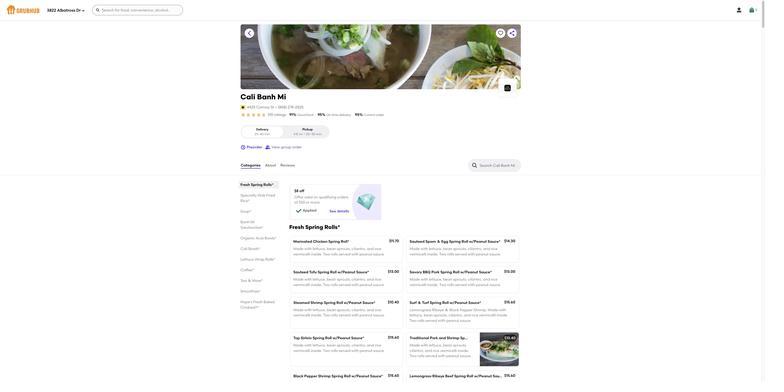 Task type: describe. For each thing, give the bounding box(es) containing it.
soup*
[[241, 210, 251, 214]]

served inside lemongrass ribeye ＆ black pepper shrimp.  made with lettuce, bean sprouts, cilantro, and rice vermicelli inside. two rolls served with peanut sauce.
[[426, 319, 437, 323]]

lemongrass ribeye beef spring roll w/peanut sauce*
[[410, 374, 506, 379]]

3
[[755, 8, 758, 12]]

shrimp.
[[474, 308, 487, 313]]

food
[[307, 113, 314, 117]]

278-
[[288, 105, 295, 110]]

lettuce, for top sirloin spring roll w/peanut sauce*
[[313, 344, 326, 348]]

turf
[[422, 301, 429, 305]]

bean for sauteed tofu spring roll w/peanut sauce*
[[327, 278, 336, 282]]

inside. for steamed shrimp spring roll w/peanut sauce*
[[311, 314, 322, 318]]

(858) 278-2525 button
[[278, 105, 304, 110]]

cali bowls* tab
[[241, 246, 277, 252]]

sauce. for sauteed spam ＆ egg spring roll w/peanut sauce*
[[490, 252, 501, 257]]

sprouts, for marinated chicken spring roll*
[[337, 247, 351, 251]]

lettuce, for marinated chicken spring roll*
[[313, 247, 326, 251]]

$13.00 for savory bbq pork spring roll w/peanut sauce*
[[505, 270, 516, 274]]

＆ left egg
[[437, 240, 441, 244]]

rice for marinated chicken spring roll*
[[375, 247, 382, 251]]

more.
[[311, 200, 321, 205]]

traditional pork and shrimp spring roll w/peanut sauce*
[[410, 336, 512, 341]]

ribeye for ＆
[[432, 308, 444, 313]]

sirloin
[[301, 336, 312, 341]]

(858)
[[278, 105, 287, 110]]

lemongrass for lemongrass ribeye beef spring roll w/peanut sauce*
[[410, 374, 432, 379]]

two for sauteed spam ＆ egg spring roll w/peanut sauce*
[[440, 252, 447, 257]]

0 horizontal spatial svg image
[[82, 9, 85, 12]]

pepper inside lemongrass ribeye ＆ black pepper shrimp.  made with lettuce, bean sprouts, cilantro, and rice vermicelli inside. two rolls served with peanut sauce.
[[460, 308, 473, 313]]

0 horizontal spatial •
[[276, 105, 277, 110]]

correct
[[364, 113, 376, 117]]

specialty wok fried rice*
[[241, 193, 275, 203]]

search icon image
[[472, 163, 478, 169]]

served for savory bbq pork spring roll w/peanut sauce*
[[455, 283, 467, 287]]

orders
[[337, 195, 349, 200]]

baked
[[264, 300, 275, 305]]

about button
[[265, 156, 276, 175]]

$14.30
[[505, 239, 516, 244]]

fresh spring rolls* inside tab
[[241, 183, 274, 187]]

rolls inside lemongrass ribeye ＆ black pepper shrimp.  made with lettuce, bean sprouts, cilantro, and rice vermicelli inside. two rolls served with peanut sauce.
[[418, 319, 425, 323]]

offer
[[295, 195, 304, 200]]

1 vertical spatial black
[[294, 374, 304, 379]]

peanut for top sirloin spring roll w/peanut sauce*
[[360, 349, 373, 353]]

made for top sirloin spring roll w/peanut sauce*
[[294, 344, 304, 348]]

＆ inside 'tab'
[[248, 279, 252, 283]]

1 horizontal spatial $10.40
[[505, 336, 516, 341]]

4425 convoy st
[[247, 105, 274, 110]]

20–30
[[306, 132, 315, 136]]

lettuce wrap rolls* tab
[[241, 257, 277, 263]]

served for sauteed tofu spring roll w/peanut sauce*
[[339, 283, 351, 287]]

bean for top sirloin spring roll w/peanut sauce*
[[327, 344, 336, 348]]

sauteed spam ＆ egg spring roll w/peanut sauce*
[[410, 240, 501, 244]]

1 vertical spatial bowls*
[[249, 247, 260, 251]]

$8 off offer valid on qualifying orders of $50 or more.
[[295, 189, 349, 205]]

acai
[[256, 236, 264, 241]]

steamed shrimp spring roll w/peanut sauce*
[[294, 301, 376, 305]]

2525
[[295, 105, 304, 110]]

wok
[[258, 193, 266, 198]]

0 vertical spatial pork
[[432, 270, 440, 275]]

bbq
[[423, 270, 431, 275]]

on
[[327, 113, 331, 117]]

about
[[265, 163, 276, 168]]

good food
[[298, 113, 314, 117]]

st
[[271, 105, 274, 110]]

lettuce, for sauteed spam ＆ egg spring roll w/peanut sauce*
[[429, 247, 442, 251]]

inside. for top sirloin spring roll w/peanut sauce*
[[311, 349, 322, 353]]

albatross
[[57, 8, 75, 13]]

rice inside lemongrass ribeye ＆ black pepper shrimp.  made with lettuce, bean sprouts, cilantro, and rice vermicelli inside. two rolls served with peanut sauce.
[[472, 314, 479, 318]]

spam
[[426, 240, 436, 244]]

rolls for steamed shrimp spring roll w/peanut sauce*
[[331, 314, 338, 318]]

organic
[[241, 236, 255, 241]]

hope's
[[241, 300, 253, 305]]

coffee*
[[241, 268, 254, 273]]

option group containing delivery 25–40 min
[[241, 126, 330, 139]]

sandwiches*
[[241, 226, 263, 230]]

made with lettuce, bean sprouts, cilantro, and rice vermicelli inside. two rolls served with peanut sauce. for chicken
[[294, 247, 385, 257]]

caret left icon image
[[246, 30, 253, 36]]

made with lettuce, bean sprouts, cilantro, and rice vermicelli inside. two rolls served with peanut sauce. for shrimp
[[294, 308, 385, 318]]

roll*
[[341, 240, 349, 244]]

chicken
[[313, 240, 328, 244]]

bean for sauteed spam ＆ egg spring roll w/peanut sauce*
[[443, 247, 453, 251]]

rice for savory bbq pork spring roll w/peanut sauce*
[[491, 278, 498, 282]]

specialty wok fried rice* tab
[[241, 193, 277, 204]]

hope's fresh baked cookies!!!* tab
[[241, 300, 277, 311]]

rolls for top sirloin spring roll w/peanut sauce*
[[331, 349, 338, 353]]

$50
[[299, 200, 305, 205]]

valid
[[304, 195, 313, 200]]

categories button
[[241, 156, 261, 175]]

sprouts, for top sirloin spring roll w/peanut sauce*
[[337, 344, 351, 348]]

made for traditional pork and shrimp spring roll w/peanut sauce*
[[410, 344, 420, 348]]

on time delivery
[[327, 113, 351, 117]]

min inside pickup 4.8 mi • 20–30 min
[[316, 132, 322, 136]]

served for marinated chicken spring roll*
[[339, 252, 351, 257]]

0 vertical spatial fresh
[[241, 183, 250, 187]]

ribeye for beef
[[433, 374, 445, 379]]

main navigation navigation
[[0, 0, 762, 20]]

0 horizontal spatial $10.40
[[388, 300, 399, 305]]

order inside button
[[292, 145, 302, 150]]

25–40
[[255, 132, 264, 136]]

applied
[[303, 209, 317, 213]]

Search for food, convenience, alcohol... search field
[[92, 5, 183, 15]]

＆ inside lemongrass ribeye ＆ black pepper shrimp.  made with lettuce, bean sprouts, cilantro, and rice vermicelli inside. two rolls served with peanut sauce.
[[445, 308, 449, 313]]

4425
[[247, 105, 256, 110]]

2 vertical spatial shrimp
[[318, 374, 331, 379]]

delivery 25–40 min
[[255, 128, 270, 136]]

inside. for marinated chicken spring roll*
[[311, 252, 322, 257]]

bean inside lemongrass ribeye ＆ black pepper shrimp.  made with lettuce, bean sprouts, cilantro, and rice vermicelli inside. two rolls served with peanut sauce.
[[424, 314, 433, 318]]

cilantro, for marinated chicken spring roll*
[[352, 247, 366, 251]]

91
[[289, 113, 293, 117]]

view group order
[[272, 145, 302, 150]]

cali bowls*
[[241, 247, 260, 251]]

black pepper shrimp spring roll w/peanut sauce*
[[294, 374, 383, 379]]

lettuce wrap rolls*
[[241, 258, 275, 262]]

rolls for marinated chicken spring roll*
[[331, 252, 338, 257]]

and for top sirloin spring roll w/peanut sauce*
[[367, 344, 374, 348]]

and for traditional pork and shrimp spring roll w/peanut sauce*
[[425, 349, 432, 353]]

1 vertical spatial pepper
[[305, 374, 317, 379]]

sprouts, for sauteed spam ＆ egg spring roll w/peanut sauce*
[[453, 247, 467, 251]]

traditional pork and shrimp spring roll w/peanut sauce* image
[[480, 333, 519, 367]]

subscription pass image
[[241, 105, 246, 110]]

good
[[298, 113, 306, 117]]

rice for traditional pork and shrimp spring roll w/peanut sauce*
[[433, 349, 440, 353]]

$8
[[295, 189, 299, 193]]

tea ＆ more*
[[241, 279, 263, 283]]

two for top sirloin spring roll w/peanut sauce*
[[323, 349, 330, 353]]

sauce. for top sirloin spring roll w/peanut sauce*
[[373, 349, 385, 353]]

310
[[268, 113, 273, 117]]

sauce. for sauteed tofu spring roll w/peanut sauce*
[[373, 283, 385, 287]]

$15.60 for top sirloin spring roll w/peanut sauce*
[[388, 336, 399, 340]]

sauteed tofu spring roll w/peanut sauce*
[[294, 270, 369, 275]]

fresh spring rolls* tab
[[241, 182, 277, 188]]

sprouts, inside lemongrass ribeye ＆ black pepper shrimp.  made with lettuce, bean sprouts, cilantro, and rice vermicelli inside. two rolls served with peanut sauce.
[[434, 314, 448, 318]]

see details
[[330, 209, 349, 214]]

inside. for traditional pork and shrimp spring roll w/peanut sauce*
[[458, 349, 469, 353]]

preorder button
[[241, 143, 262, 152]]

Search Cali Banh Mi search field
[[480, 163, 519, 168]]

inside. for savory bbq pork spring roll w/peanut sauce*
[[428, 283, 439, 287]]

made with lettuce, bean sprouts, cilantro, and rice vermicelli inside. two rolls served with peanut sauce. for bbq
[[410, 278, 501, 287]]

lettuce, for steamed shrimp spring roll w/peanut sauce*
[[313, 308, 326, 313]]

of
[[295, 200, 298, 205]]

0 vertical spatial shrimp
[[311, 301, 323, 305]]

4.8
[[294, 132, 298, 136]]

＆ left turf
[[418, 301, 422, 305]]

95 for on time delivery
[[318, 113, 322, 117]]

$15.60 for black pepper shrimp spring roll w/peanut sauce*
[[388, 374, 399, 378]]

rice for sauteed spam ＆ egg spring roll w/peanut sauce*
[[491, 247, 498, 251]]

specialty
[[241, 193, 257, 198]]

rolls for traditional pork and shrimp spring roll w/peanut sauce*
[[418, 354, 425, 359]]

qualifying
[[319, 195, 336, 200]]

mi
[[299, 132, 303, 136]]

promo image
[[357, 193, 376, 212]]

mi inside the banh mi sandwiches*
[[251, 220, 255, 225]]

vermicelli for steamed shrimp spring roll w/peanut sauce*
[[294, 314, 310, 318]]

$13.00 for sauteed tofu spring roll w/peanut sauce*
[[388, 270, 399, 274]]

beef
[[446, 374, 454, 379]]

made for marinated chicken spring roll*
[[294, 247, 304, 251]]

sauteed for sauteed spam ＆ egg spring roll w/peanut sauce*
[[410, 240, 425, 244]]

rolls* for fresh spring rolls* tab
[[264, 183, 274, 187]]

vermicelli for marinated chicken spring roll*
[[294, 252, 310, 257]]

view group order button
[[266, 143, 302, 152]]

0 vertical spatial order
[[376, 113, 384, 117]]

4425 convoy st button
[[247, 105, 275, 110]]

pickup
[[303, 128, 313, 131]]

made for sauteed spam ＆ egg spring roll w/peanut sauce*
[[410, 247, 420, 251]]

soup* tab
[[241, 209, 277, 215]]

smoothies*
[[241, 290, 261, 294]]

organic acai bowls* tab
[[241, 236, 277, 241]]

cilantro, for top sirloin spring roll w/peanut sauce*
[[352, 344, 366, 348]]

cilantro, for sauteed spam ＆ egg spring roll w/peanut sauce*
[[468, 247, 483, 251]]

peanut for steamed shrimp spring roll w/peanut sauce*
[[360, 314, 373, 318]]

made inside lemongrass ribeye ＆ black pepper shrimp.  made with lettuce, bean sprouts, cilantro, and rice vermicelli inside. two rolls served with peanut sauce.
[[488, 308, 498, 313]]

hope's fresh baked cookies!!!*
[[241, 300, 275, 310]]

vermicelli for sauteed tofu spring roll w/peanut sauce*
[[294, 283, 310, 287]]

and inside lemongrass ribeye ＆ black pepper shrimp.  made with lettuce, bean sprouts, cilantro, and rice vermicelli inside. two rolls served with peanut sauce.
[[464, 314, 471, 318]]

egg
[[442, 240, 449, 244]]

delivery
[[339, 113, 351, 117]]



Task type: locate. For each thing, give the bounding box(es) containing it.
inside. for sauteed spam ＆ egg spring roll w/peanut sauce*
[[428, 252, 439, 257]]

made with lettuce, bean sprouts, cilantro, and rice vermicelli inside. two rolls served with peanut sauce. for tofu
[[294, 278, 385, 287]]

1 horizontal spatial sauteed
[[410, 240, 425, 244]]

vermicelli down savory
[[410, 283, 427, 287]]

banh up the convoy
[[257, 92, 276, 101]]

0 vertical spatial bowls*
[[265, 236, 276, 241]]

cali for cali bowls*
[[241, 247, 248, 251]]

made right shrimp.
[[488, 308, 498, 313]]

ribeye inside lemongrass ribeye ＆ black pepper shrimp.  made with lettuce, bean sprouts, cilantro, and rice vermicelli inside. two rolls served with peanut sauce.
[[432, 308, 444, 313]]

banh inside the banh mi sandwiches*
[[241, 220, 250, 225]]

ribeye left beef
[[433, 374, 445, 379]]

vermicelli for traditional pork and shrimp spring roll w/peanut sauce*
[[440, 349, 457, 353]]

1 horizontal spatial banh
[[257, 92, 276, 101]]

peanut for sauteed tofu spring roll w/peanut sauce*
[[360, 283, 373, 287]]

lettuce, down tofu
[[313, 278, 326, 282]]

$15.60 for surf ＆ turf spring roll w/peanut sauce*
[[505, 300, 516, 305]]

inside. inside lemongrass ribeye ＆ black pepper shrimp.  made with lettuce, bean sprouts, cilantro, and rice vermicelli inside. two rolls served with peanut sauce.
[[497, 314, 508, 318]]

served down roll*
[[339, 252, 351, 257]]

roll
[[462, 240, 469, 244], [330, 270, 337, 275], [453, 270, 460, 275], [337, 301, 343, 305], [443, 301, 449, 305], [325, 336, 332, 341], [473, 336, 480, 341], [344, 374, 351, 379], [467, 374, 474, 379]]

served for top sirloin spring roll w/peanut sauce*
[[339, 349, 351, 353]]

pickup 4.8 mi • 20–30 min
[[294, 128, 322, 136]]

rolls* down see
[[325, 224, 340, 231]]

cali for cali banh mi
[[241, 92, 255, 101]]

1 min from the left
[[265, 132, 270, 136]]

svg image inside main navigation navigation
[[736, 7, 743, 13]]

cilantro,
[[352, 247, 366, 251], [468, 247, 483, 251], [352, 278, 366, 282], [468, 278, 483, 282], [352, 308, 366, 313], [449, 314, 463, 318], [352, 344, 366, 348], [410, 349, 424, 353]]

0 horizontal spatial min
[[265, 132, 270, 136]]

0 vertical spatial sauteed
[[410, 240, 425, 244]]

served down steamed shrimp spring roll w/peanut sauce*
[[339, 314, 351, 318]]

lemongrass ribeye ＆ black pepper shrimp.  made with lettuce, bean sprouts, cilantro, and rice vermicelli inside. two rolls served with peanut sauce.
[[410, 308, 508, 323]]

$15.60
[[505, 300, 516, 305], [388, 336, 399, 340], [388, 374, 399, 378], [505, 374, 516, 378]]

rice for steamed shrimp spring roll w/peanut sauce*
[[375, 308, 382, 313]]

0 horizontal spatial sauteed
[[294, 270, 309, 275]]

bean down egg
[[443, 247, 453, 251]]

1 vertical spatial fresh
[[289, 224, 304, 231]]

served for traditional pork and shrimp spring roll w/peanut sauce*
[[426, 354, 437, 359]]

1 vertical spatial banh
[[241, 220, 250, 225]]

top
[[294, 336, 300, 341]]

2 min from the left
[[316, 132, 322, 136]]

sprouts, down the sauteed spam ＆ egg spring roll w/peanut sauce*
[[453, 247, 467, 251]]

2 95 from the left
[[355, 113, 360, 117]]

1 vertical spatial rolls*
[[325, 224, 340, 231]]

1 $13.00 from the left
[[388, 270, 399, 274]]

lettuce, for traditional pork and shrimp spring roll w/peanut sauce*
[[429, 344, 442, 348]]

1 vertical spatial $10.40
[[505, 336, 516, 341]]

1 vertical spatial mi
[[251, 220, 255, 225]]

1 vertical spatial pork
[[430, 336, 438, 341]]

convoy
[[256, 105, 270, 110]]

2 horizontal spatial svg image
[[736, 7, 743, 13]]

bean down steamed shrimp spring roll w/peanut sauce*
[[327, 308, 336, 313]]

1 vertical spatial cali
[[241, 247, 248, 251]]

sauce. for traditional pork and shrimp spring roll w/peanut sauce*
[[460, 354, 472, 359]]

coffee* tab
[[241, 268, 277, 273]]

tofu
[[309, 270, 317, 275]]

made for steamed shrimp spring roll w/peanut sauce*
[[294, 308, 304, 313]]

cilantro, for savory bbq pork spring roll w/peanut sauce*
[[468, 278, 483, 282]]

option group
[[241, 126, 330, 139]]

min inside delivery 25–40 min
[[265, 132, 270, 136]]

made
[[294, 247, 304, 251], [410, 247, 420, 251], [294, 278, 304, 282], [410, 278, 420, 282], [294, 308, 304, 313], [488, 308, 498, 313], [294, 344, 304, 348], [410, 344, 420, 348]]

1 horizontal spatial order
[[376, 113, 384, 117]]

made down top
[[294, 344, 304, 348]]

order right 'correct'
[[376, 113, 384, 117]]

made with lettuce, bean sprouts, cilantro, and rice vermicelli inside. two rolls served with peanut sauce. down sauteed tofu spring roll w/peanut sauce*
[[294, 278, 385, 287]]

order right group
[[292, 145, 302, 150]]

vermicelli for sauteed spam ＆ egg spring roll w/peanut sauce*
[[410, 252, 427, 257]]

made with lettuce, bean sprouts, cilantro, and rice vermicelli inside. two rolls served with peanut sauce.
[[294, 247, 385, 257], [410, 247, 501, 257], [294, 278, 385, 287], [410, 278, 501, 287], [294, 308, 385, 318], [294, 344, 385, 353], [410, 344, 472, 359]]

inside. for sauteed tofu spring roll w/peanut sauce*
[[311, 283, 322, 287]]

sprouts,
[[337, 247, 351, 251], [453, 247, 467, 251], [337, 278, 351, 282], [453, 278, 467, 282], [337, 308, 351, 313], [434, 314, 448, 318], [337, 344, 351, 348], [453, 344, 467, 348]]

bean
[[327, 247, 336, 251], [443, 247, 453, 251], [327, 278, 336, 282], [443, 278, 453, 282], [327, 308, 336, 313], [424, 314, 433, 318], [327, 344, 336, 348], [443, 344, 453, 348]]

marinated
[[294, 240, 312, 244]]

1 horizontal spatial bowls*
[[265, 236, 276, 241]]

svg image left preorder
[[241, 145, 246, 150]]

1 horizontal spatial 95
[[355, 113, 360, 117]]

two inside lemongrass ribeye ＆ black pepper shrimp.  made with lettuce, bean sprouts, cilantro, and rice vermicelli inside. two rolls served with peanut sauce.
[[410, 319, 417, 323]]

fresh inside hope's fresh baked cookies!!!*
[[253, 300, 263, 305]]

two down egg
[[440, 252, 447, 257]]

two down the "traditional"
[[410, 354, 417, 359]]

mi up the (858)
[[278, 92, 286, 101]]

two down sauteed tofu spring roll w/peanut sauce*
[[323, 283, 330, 287]]

lemongrass inside lemongrass ribeye ＆ black pepper shrimp.  made with lettuce, bean sprouts, cilantro, and rice vermicelli inside. two rolls served with peanut sauce.
[[410, 308, 432, 313]]

lettuce, down bbq
[[429, 278, 442, 282]]

cali banh mi
[[241, 92, 286, 101]]

star icon image
[[241, 112, 246, 118], [246, 112, 251, 118], [251, 112, 256, 118], [256, 112, 261, 118], [261, 112, 267, 118], [261, 112, 267, 118]]

cali
[[241, 92, 255, 101], [241, 247, 248, 251]]

save this restaurant button
[[496, 29, 506, 38]]

made for savory bbq pork spring roll w/peanut sauce*
[[410, 278, 420, 282]]

vermicelli down steamed
[[294, 314, 310, 318]]

1 vertical spatial sauteed
[[294, 270, 309, 275]]

wrap
[[255, 258, 265, 262]]

cali banh mi logo image
[[499, 83, 517, 93]]

＆ down surf ＆ turf spring roll w/peanut sauce*
[[445, 308, 449, 313]]

• inside pickup 4.8 mi • 20–30 min
[[304, 132, 305, 136]]

served for sauteed spam ＆ egg spring roll w/peanut sauce*
[[455, 252, 467, 257]]

sprouts, for sauteed tofu spring roll w/peanut sauce*
[[337, 278, 351, 282]]

rolls down marinated chicken spring roll*
[[331, 252, 338, 257]]

2 horizontal spatial fresh
[[289, 224, 304, 231]]

0 vertical spatial banh
[[257, 92, 276, 101]]

bean down traditional pork and shrimp spring roll w/peanut sauce*
[[443, 344, 453, 348]]

310 ratings
[[268, 113, 286, 117]]

2 cali from the top
[[241, 247, 248, 251]]

made with lettuce, bean sprouts, cilantro, and rice vermicelli inside. two rolls served with peanut sauce. down top sirloin spring roll w/peanut sauce*
[[294, 344, 385, 353]]

sprouts, for traditional pork and shrimp spring roll w/peanut sauce*
[[453, 344, 467, 348]]

sprouts, for savory bbq pork spring roll w/peanut sauce*
[[453, 278, 467, 282]]

black
[[450, 308, 459, 313], [294, 374, 304, 379]]

0 horizontal spatial black
[[294, 374, 304, 379]]

sauce.
[[373, 252, 385, 257], [490, 252, 501, 257], [373, 283, 385, 287], [490, 283, 501, 287], [373, 314, 385, 318], [460, 319, 472, 323], [373, 349, 385, 353], [460, 354, 472, 359]]

min right 20–30
[[316, 132, 322, 136]]

1 vertical spatial svg image
[[241, 145, 246, 150]]

sauce. for marinated chicken spring roll*
[[373, 252, 385, 257]]

mi up sandwiches*
[[251, 220, 255, 225]]

preorder
[[247, 145, 262, 150]]

rice for top sirloin spring roll w/peanut sauce*
[[375, 344, 382, 348]]

two for traditional pork and shrimp spring roll w/peanut sauce*
[[410, 354, 417, 359]]

rolls* inside fresh spring rolls* tab
[[264, 183, 274, 187]]

0 vertical spatial •
[[276, 105, 277, 110]]

peanut inside lemongrass ribeye ＆ black pepper shrimp.  made with lettuce, bean sprouts, cilantro, and rice vermicelli inside. two rolls served with peanut sauce.
[[447, 319, 459, 323]]

0 horizontal spatial banh
[[241, 220, 250, 225]]

lettuce, down spam at the bottom right of the page
[[429, 247, 442, 251]]

rolls* right wrap
[[266, 258, 275, 262]]

rolls down the sauteed spam ＆ egg spring roll w/peanut sauce*
[[447, 252, 454, 257]]

view
[[272, 145, 280, 150]]

bowls* up lettuce wrap rolls*
[[249, 247, 260, 251]]

cali up 4425
[[241, 92, 255, 101]]

bean for traditional pork and shrimp spring roll w/peanut sauce*
[[443, 344, 453, 348]]

95 for correct order
[[355, 113, 360, 117]]

lettuce, for sauteed tofu spring roll w/peanut sauce*
[[313, 278, 326, 282]]

sauce. inside lemongrass ribeye ＆ black pepper shrimp.  made with lettuce, bean sprouts, cilantro, and rice vermicelli inside. two rolls served with peanut sauce.
[[460, 319, 472, 323]]

rolls for savory bbq pork spring roll w/peanut sauce*
[[447, 283, 454, 287]]

made down marinated
[[294, 247, 304, 251]]

1 horizontal spatial black
[[450, 308, 459, 313]]

vermicelli for top sirloin spring roll w/peanut sauce*
[[294, 349, 310, 353]]

made up steamed
[[294, 278, 304, 282]]

made with lettuce, bean sprouts, cilantro, and rice vermicelli inside. two rolls served with peanut sauce. down steamed shrimp spring roll w/peanut sauce*
[[294, 308, 385, 318]]

traditional
[[410, 336, 429, 341]]

cilantro, inside lemongrass ribeye ＆ black pepper shrimp.  made with lettuce, bean sprouts, cilantro, and rice vermicelli inside. two rolls served with peanut sauce.
[[449, 314, 463, 318]]

lemongrass for lemongrass ribeye ＆ black pepper shrimp.  made with lettuce, bean sprouts, cilantro, and rice vermicelli inside. two rolls served with peanut sauce.
[[410, 308, 432, 313]]

0 horizontal spatial bowls*
[[249, 247, 260, 251]]

0 vertical spatial black
[[450, 308, 459, 313]]

1 vertical spatial •
[[304, 132, 305, 136]]

lettuce, inside lemongrass ribeye ＆ black pepper shrimp.  made with lettuce, bean sprouts, cilantro, and rice vermicelli inside. two rolls served with peanut sauce.
[[410, 314, 423, 318]]

two down "savory bbq pork spring roll w/peanut sauce*"
[[440, 283, 447, 287]]

made with lettuce, bean sprouts, cilantro, and rice vermicelli inside. two rolls served with peanut sauce. for spam
[[410, 247, 501, 257]]

served down the "traditional"
[[426, 354, 437, 359]]

pork right bbq
[[432, 270, 440, 275]]

rolls down steamed shrimp spring roll w/peanut sauce*
[[331, 314, 338, 318]]

2 vertical spatial fresh
[[253, 300, 263, 305]]

0 horizontal spatial 95
[[318, 113, 322, 117]]

two down top sirloin spring roll w/peanut sauce*
[[323, 349, 330, 353]]

and for marinated chicken spring roll*
[[367, 247, 374, 251]]

bowls*
[[265, 236, 276, 241], [249, 247, 260, 251]]

banh mi sandwiches* tab
[[241, 220, 277, 231]]

fresh up specialty
[[241, 183, 250, 187]]

peanut
[[360, 252, 373, 257], [476, 252, 489, 257], [360, 283, 373, 287], [476, 283, 489, 287], [360, 314, 373, 318], [447, 319, 459, 323], [360, 349, 373, 353], [447, 354, 459, 359]]

with
[[305, 247, 312, 251], [421, 247, 428, 251], [352, 252, 359, 257], [468, 252, 475, 257], [305, 278, 312, 282], [421, 278, 428, 282], [352, 283, 359, 287], [468, 283, 475, 287], [305, 308, 312, 313], [499, 308, 506, 313], [352, 314, 359, 318], [438, 319, 446, 323], [305, 344, 312, 348], [421, 344, 428, 348], [352, 349, 359, 353], [438, 354, 446, 359]]

1 vertical spatial order
[[292, 145, 302, 150]]

lettuce, down chicken
[[313, 247, 326, 251]]

2 vertical spatial svg image
[[295, 207, 302, 215]]

bean for savory bbq pork spring roll w/peanut sauce*
[[443, 278, 453, 282]]

svg image down the of
[[295, 207, 302, 215]]

bean down sauteed tofu spring roll w/peanut sauce*
[[327, 278, 336, 282]]

1 horizontal spatial $13.00
[[505, 270, 516, 274]]

1 horizontal spatial min
[[316, 132, 322, 136]]

0 horizontal spatial svg image
[[241, 145, 246, 150]]

0 vertical spatial pepper
[[460, 308, 473, 313]]

sprouts, down top sirloin spring roll w/peanut sauce*
[[337, 344, 351, 348]]

bean down turf
[[424, 314, 433, 318]]

save this restaurant image
[[498, 30, 504, 36]]

0 horizontal spatial $13.00
[[388, 270, 399, 274]]

made with lettuce, bean sprouts, cilantro, and rice vermicelli inside. two rolls served with peanut sauce. down roll*
[[294, 247, 385, 257]]

two down surf
[[410, 319, 417, 323]]

and for steamed shrimp spring roll w/peanut sauce*
[[367, 308, 374, 313]]

0 horizontal spatial mi
[[251, 220, 255, 225]]

0 vertical spatial ribeye
[[432, 308, 444, 313]]

0 vertical spatial $10.40
[[388, 300, 399, 305]]

svg image inside preorder button
[[241, 145, 246, 150]]

on
[[314, 195, 318, 200]]

lettuce, down surf
[[410, 314, 423, 318]]

fried
[[266, 193, 275, 198]]

1 cali from the top
[[241, 92, 255, 101]]

and for sauteed spam ＆ egg spring roll w/peanut sauce*
[[483, 247, 490, 251]]

two for steamed shrimp spring roll w/peanut sauce*
[[323, 314, 330, 318]]

bowls* right acai
[[265, 236, 276, 241]]

served down top sirloin spring roll w/peanut sauce*
[[339, 349, 351, 353]]

0 horizontal spatial fresh
[[241, 183, 250, 187]]

1 vertical spatial fresh spring rolls*
[[289, 224, 340, 231]]

made with lettuce, bean sprouts, cilantro, and rice vermicelli inside. two rolls served with peanut sauce. down the sauteed spam ＆ egg spring roll w/peanut sauce*
[[410, 247, 501, 257]]

sauce. for savory bbq pork spring roll w/peanut sauce*
[[490, 283, 501, 287]]

1 horizontal spatial svg image
[[295, 207, 302, 215]]

served down "savory bbq pork spring roll w/peanut sauce*"
[[455, 283, 467, 287]]

cali inside tab
[[241, 247, 248, 251]]

vermicelli for savory bbq pork spring roll w/peanut sauce*
[[410, 283, 427, 287]]

svg image inside 3 button
[[749, 7, 755, 13]]

1 lemongrass from the top
[[410, 308, 432, 313]]

two
[[323, 252, 330, 257], [440, 252, 447, 257], [323, 283, 330, 287], [440, 283, 447, 287], [323, 314, 330, 318], [410, 319, 417, 323], [323, 349, 330, 353], [410, 354, 417, 359]]

svg image left 3 button
[[736, 7, 743, 13]]

rolls down "savory bbq pork spring roll w/peanut sauce*"
[[447, 283, 454, 287]]

mi
[[278, 92, 286, 101], [251, 220, 255, 225]]

0 vertical spatial lemongrass
[[410, 308, 432, 313]]

3822
[[47, 8, 56, 13]]

made with lettuce, bean sprouts, cilantro, and rice vermicelli inside. two rolls served with peanut sauce. down traditional pork and shrimp spring roll w/peanut sauce*
[[410, 344, 472, 359]]

made for sauteed tofu spring roll w/peanut sauce*
[[294, 278, 304, 282]]

1 horizontal spatial fresh
[[253, 300, 263, 305]]

rolls
[[331, 252, 338, 257], [447, 252, 454, 257], [331, 283, 338, 287], [447, 283, 454, 287], [331, 314, 338, 318], [418, 319, 425, 323], [331, 349, 338, 353], [418, 354, 425, 359]]

•
[[276, 105, 277, 110], [304, 132, 305, 136]]

rolls down the "traditional"
[[418, 354, 425, 359]]

1 horizontal spatial svg image
[[96, 8, 100, 12]]

served down the sauteed spam ＆ egg spring roll w/peanut sauce*
[[455, 252, 467, 257]]

1 95 from the left
[[318, 113, 322, 117]]

3 button
[[749, 5, 758, 15]]

vermicelli down spam at the bottom right of the page
[[410, 252, 427, 257]]

vermicelli down shrimp.
[[479, 314, 496, 318]]

people icon image
[[266, 145, 271, 150]]

made with lettuce, bean sprouts, cilantro, and rice vermicelli inside. two rolls served with peanut sauce. down "savory bbq pork spring roll w/peanut sauce*"
[[410, 278, 501, 287]]

tea
[[241, 279, 247, 283]]

tea ＆ more* tab
[[241, 278, 277, 284]]

group
[[281, 145, 292, 150]]

rice for sauteed tofu spring roll w/peanut sauce*
[[375, 278, 382, 282]]

1 horizontal spatial pepper
[[460, 308, 473, 313]]

cilantro, for steamed shrimp spring roll w/peanut sauce*
[[352, 308, 366, 313]]

fresh spring rolls* up wok
[[241, 183, 274, 187]]

$10.40
[[388, 300, 399, 305], [505, 336, 516, 341]]

off
[[300, 189, 304, 193]]

or
[[306, 200, 310, 205]]

0 horizontal spatial order
[[292, 145, 302, 150]]

1 vertical spatial shrimp
[[447, 336, 460, 341]]

vermicelli down sirloin
[[294, 349, 310, 353]]

rolls* inside lettuce wrap rolls* tab
[[266, 258, 275, 262]]

2 vertical spatial rolls*
[[266, 258, 275, 262]]

peanut for traditional pork and shrimp spring roll w/peanut sauce*
[[447, 354, 459, 359]]

spring inside fresh spring rolls* tab
[[251, 183, 263, 187]]

reviews button
[[280, 156, 295, 175]]

served down turf
[[426, 319, 437, 323]]

vermicelli down marinated
[[294, 252, 310, 257]]

served down sauteed tofu spring roll w/peanut sauce*
[[339, 283, 351, 287]]

bean for steamed shrimp spring roll w/peanut sauce*
[[327, 308, 336, 313]]

0 vertical spatial cali
[[241, 92, 255, 101]]

0 horizontal spatial fresh spring rolls*
[[241, 183, 274, 187]]

lettuce, down top sirloin spring roll w/peanut sauce*
[[313, 344, 326, 348]]

rolls for sauteed tofu spring roll w/peanut sauce*
[[331, 283, 338, 287]]

black inside lemongrass ribeye ＆ black pepper shrimp.  made with lettuce, bean sprouts, cilantro, and rice vermicelli inside. two rolls served with peanut sauce.
[[450, 308, 459, 313]]

and
[[367, 247, 374, 251], [483, 247, 490, 251], [367, 278, 374, 282], [483, 278, 490, 282], [367, 308, 374, 313], [464, 314, 471, 318], [439, 336, 446, 341], [367, 344, 374, 348], [425, 349, 432, 353]]

min down delivery
[[265, 132, 270, 136]]

sauteed for sauteed tofu spring roll w/peanut sauce*
[[294, 270, 309, 275]]

categories
[[241, 163, 261, 168]]

made with lettuce, bean sprouts, cilantro, and rice vermicelli inside. two rolls served with peanut sauce. for pork
[[410, 344, 472, 359]]

rice*
[[241, 199, 250, 203]]

details
[[337, 209, 349, 214]]

sprouts, down roll*
[[337, 247, 351, 251]]

lettuce, down the "traditional"
[[429, 344, 442, 348]]

served for steamed shrimp spring roll w/peanut sauce*
[[339, 314, 351, 318]]

1 horizontal spatial fresh spring rolls*
[[289, 224, 340, 231]]

bean for marinated chicken spring roll*
[[327, 247, 336, 251]]

rolls* up fried
[[264, 183, 274, 187]]

peanut for savory bbq pork spring roll w/peanut sauce*
[[476, 283, 489, 287]]

two down marinated chicken spring roll*
[[323, 252, 330, 257]]

lettuce, down steamed shrimp spring roll w/peanut sauce*
[[313, 308, 326, 313]]

and for savory bbq pork spring roll w/peanut sauce*
[[483, 278, 490, 282]]

rice
[[375, 247, 382, 251], [491, 247, 498, 251], [375, 278, 382, 282], [491, 278, 498, 282], [375, 308, 382, 313], [472, 314, 479, 318], [375, 344, 382, 348], [433, 349, 440, 353]]

two for sauteed tofu spring roll w/peanut sauce*
[[323, 283, 330, 287]]

rolls down sauteed tofu spring roll w/peanut sauce*
[[331, 283, 338, 287]]

0 horizontal spatial pepper
[[305, 374, 317, 379]]

bean down marinated chicken spring roll*
[[327, 247, 336, 251]]

vermicelli down traditional pork and shrimp spring roll w/peanut sauce*
[[440, 349, 457, 353]]

rolls up the "traditional"
[[418, 319, 425, 323]]

rolls* for lettuce wrap rolls* tab
[[266, 258, 275, 262]]

sauce*
[[488, 240, 501, 244], [356, 270, 369, 275], [479, 270, 492, 275], [363, 301, 376, 305], [469, 301, 481, 305], [351, 336, 364, 341], [499, 336, 512, 341], [370, 374, 383, 379], [493, 374, 506, 379]]

made with lettuce, bean sprouts, cilantro, and rice vermicelli inside. two rolls served with peanut sauce. for sirloin
[[294, 344, 385, 353]]

$11.70
[[389, 239, 399, 244]]

lettuce,
[[313, 247, 326, 251], [429, 247, 442, 251], [313, 278, 326, 282], [429, 278, 442, 282], [313, 308, 326, 313], [410, 314, 423, 318], [313, 344, 326, 348], [429, 344, 442, 348]]

shrimp
[[311, 301, 323, 305], [447, 336, 460, 341], [318, 374, 331, 379]]

0 vertical spatial rolls*
[[264, 183, 274, 187]]

＆
[[437, 240, 441, 244], [248, 279, 252, 283], [418, 301, 422, 305], [445, 308, 449, 313]]

sprouts, down traditional pork and shrimp spring roll w/peanut sauce*
[[453, 344, 467, 348]]

95 right delivery
[[355, 113, 360, 117]]

0 vertical spatial fresh spring rolls*
[[241, 183, 274, 187]]

• right mi
[[304, 132, 305, 136]]

0 vertical spatial mi
[[278, 92, 286, 101]]

1 vertical spatial lemongrass
[[410, 374, 432, 379]]

0 vertical spatial svg image
[[736, 7, 743, 13]]

ratings
[[274, 113, 286, 117]]

ribeye down surf ＆ turf spring roll w/peanut sauce*
[[432, 308, 444, 313]]

sprouts, down surf ＆ turf spring roll w/peanut sauce*
[[434, 314, 448, 318]]

1 horizontal spatial mi
[[278, 92, 286, 101]]

surf ＆ turf spring roll w/peanut sauce*
[[410, 301, 481, 305]]

savory bbq pork spring roll w/peanut sauce*
[[410, 270, 492, 275]]

1 vertical spatial ribeye
[[433, 374, 445, 379]]

dr
[[76, 8, 81, 13]]

sprouts, for steamed shrimp spring roll w/peanut sauce*
[[337, 308, 351, 313]]

svg image
[[749, 7, 755, 13], [96, 8, 100, 12], [82, 9, 85, 12]]

fresh up marinated
[[289, 224, 304, 231]]

sauteed left spam at the bottom right of the page
[[410, 240, 425, 244]]

3822 albatross dr
[[47, 8, 81, 13]]

• (858) 278-2525
[[276, 105, 304, 110]]

fresh up cookies!!!* at the left of page
[[253, 300, 263, 305]]

smoothies* tab
[[241, 289, 277, 295]]

spring
[[251, 183, 263, 187], [306, 224, 323, 231], [329, 240, 340, 244], [449, 240, 461, 244], [318, 270, 329, 275], [441, 270, 452, 275], [324, 301, 336, 305], [430, 301, 442, 305], [313, 336, 324, 341], [461, 336, 472, 341], [332, 374, 343, 379], [455, 374, 466, 379]]

cilantro, for sauteed tofu spring roll w/peanut sauce*
[[352, 278, 366, 282]]

banh up sandwiches*
[[241, 220, 250, 225]]

surf
[[410, 301, 417, 305]]

delivery
[[256, 128, 269, 131]]

sauce. for steamed shrimp spring roll w/peanut sauce*
[[373, 314, 385, 318]]

sauteed left tofu
[[294, 270, 309, 275]]

1 ribeye from the top
[[432, 308, 444, 313]]

pork right the "traditional"
[[430, 336, 438, 341]]

made down the "traditional"
[[410, 344, 420, 348]]

share icon image
[[509, 30, 515, 36]]

vermicelli inside lemongrass ribeye ＆ black pepper shrimp.  made with lettuce, bean sprouts, cilantro, and rice vermicelli inside. two rolls served with peanut sauce.
[[479, 314, 496, 318]]

lettuce, for savory bbq pork spring roll w/peanut sauce*
[[429, 278, 442, 282]]

made down savory
[[410, 278, 420, 282]]

＆ right tea on the bottom left of the page
[[248, 279, 252, 283]]

2 $13.00 from the left
[[505, 270, 516, 274]]

95 left on
[[318, 113, 322, 117]]

• right st
[[276, 105, 277, 110]]

1 horizontal spatial •
[[304, 132, 305, 136]]

$15.60 for lemongrass ribeye beef spring roll w/peanut sauce*
[[505, 374, 516, 378]]

svg image
[[736, 7, 743, 13], [241, 145, 246, 150], [295, 207, 302, 215]]

bean down top sirloin spring roll w/peanut sauce*
[[327, 344, 336, 348]]

2 lemongrass from the top
[[410, 374, 432, 379]]

2 ribeye from the top
[[433, 374, 445, 379]]

2 horizontal spatial svg image
[[749, 7, 755, 13]]

inside.
[[311, 252, 322, 257], [428, 252, 439, 257], [311, 283, 322, 287], [428, 283, 439, 287], [311, 314, 322, 318], [497, 314, 508, 318], [311, 349, 322, 353], [458, 349, 469, 353]]

cali up lettuce
[[241, 247, 248, 251]]

time
[[332, 113, 339, 117]]

more*
[[252, 279, 263, 283]]

two down steamed shrimp spring roll w/peanut sauce*
[[323, 314, 330, 318]]

and for sauteed tofu spring roll w/peanut sauce*
[[367, 278, 374, 282]]

cilantro, for traditional pork and shrimp spring roll w/peanut sauce*
[[410, 349, 424, 353]]

rolls down top sirloin spring roll w/peanut sauce*
[[331, 349, 338, 353]]

see
[[330, 209, 336, 214]]

marinated chicken spring roll*
[[294, 240, 349, 244]]

two for marinated chicken spring roll*
[[323, 252, 330, 257]]

rolls for sauteed spam ＆ egg spring roll w/peanut sauce*
[[447, 252, 454, 257]]



Task type: vqa. For each thing, say whether or not it's contained in the screenshot.
$25.99
no



